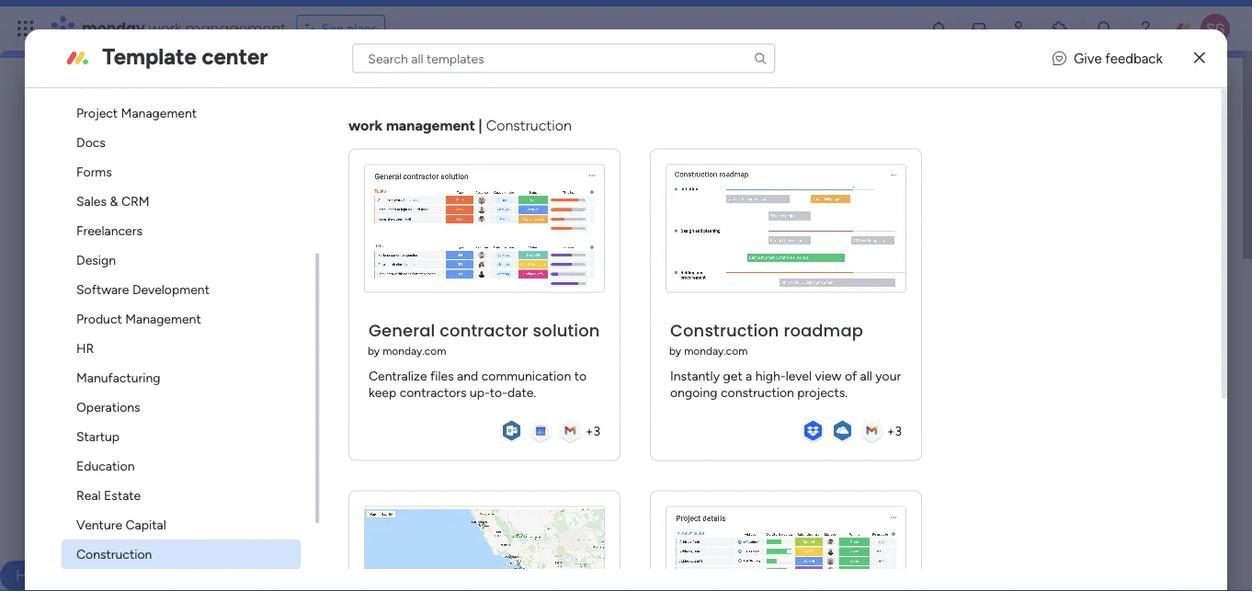 Task type: locate. For each thing, give the bounding box(es) containing it.
1 + 3 from the left
[[586, 423, 601, 439]]

construction down venture capital
[[77, 547, 152, 562]]

0 horizontal spatial construction
[[77, 547, 152, 562]]

0 vertical spatial to
[[661, 285, 673, 301]]

to down solution
[[575, 368, 587, 383]]

1 horizontal spatial all
[[860, 368, 873, 383]]

work inside button
[[246, 367, 274, 383]]

to
[[661, 285, 673, 301], [610, 305, 622, 320], [575, 368, 587, 383]]

construction inside construction roadmap by monday.com
[[670, 319, 780, 342]]

by inside construction roadmap by monday.com
[[670, 344, 682, 357]]

search everything image
[[1096, 19, 1114, 38]]

apps image
[[1051, 19, 1069, 38]]

v2 user feedback image
[[1053, 48, 1066, 69]]

0 horizontal spatial + 3
[[586, 423, 601, 439]]

search image
[[753, 51, 768, 66]]

1 vertical spatial construction
[[670, 319, 780, 342]]

all inside manage and run all aspects of your work in one unified place. from everyday tasks, to advanced projects, and processes, monday work management allows you to connect the dots, work smarter, and achieve shared goals.
[[280, 285, 292, 301]]

your right "view" at the right bottom
[[876, 368, 901, 383]]

0 horizontal spatial monday
[[82, 18, 145, 39]]

product management
[[77, 311, 201, 327]]

tasks,
[[625, 285, 658, 301]]

1 vertical spatial to
[[610, 305, 622, 320]]

of up processes,
[[344, 285, 356, 301]]

dots,
[[207, 324, 236, 340]]

monday.com down 'shared'
[[383, 344, 447, 357]]

real
[[77, 488, 101, 503]]

2 monday.com from the left
[[684, 344, 748, 357]]

general contractor solution by monday.com
[[368, 319, 600, 357]]

1 horizontal spatial monday.com
[[684, 344, 748, 357]]

your
[[359, 285, 385, 301], [876, 368, 901, 383]]

+ 3
[[586, 423, 601, 439], [887, 423, 902, 439]]

1 vertical spatial of
[[845, 368, 857, 383]]

connect
[[625, 305, 673, 320]]

construction for construction
[[77, 547, 152, 562]]

0 vertical spatial monday
[[82, 18, 145, 39]]

2 vertical spatial construction
[[77, 547, 152, 562]]

and up up-
[[457, 368, 479, 383]]

all
[[280, 285, 292, 301], [860, 368, 873, 383]]

to right tasks,
[[661, 285, 673, 301]]

and down processes,
[[320, 324, 342, 340]]

date.
[[508, 384, 536, 400]]

0 horizontal spatial all
[[280, 285, 292, 301]]

2 by from the left
[[670, 344, 682, 357]]

1 + from the left
[[586, 423, 594, 439]]

venture
[[77, 517, 123, 533]]

0 vertical spatial your
[[359, 285, 385, 301]]

instantly
[[670, 368, 720, 383]]

instantly get a high-level view of all your ongoing construction projects.
[[670, 368, 901, 400]]

None search field
[[352, 44, 775, 73]]

2 horizontal spatial construction
[[670, 319, 780, 342]]

management
[[185, 18, 286, 39], [295, 116, 470, 152], [386, 117, 475, 134], [276, 236, 374, 256], [467, 305, 543, 320], [277, 367, 353, 383], [426, 469, 524, 489]]

of right "view" at the right bottom
[[845, 368, 857, 383]]

up-
[[470, 384, 490, 400]]

+
[[586, 423, 594, 439], [887, 423, 895, 439]]

1 horizontal spatial monday
[[387, 305, 433, 320]]

development
[[133, 282, 210, 297]]

0 horizontal spatial to
[[575, 368, 587, 383]]

manage and run all aspects of your work in one unified place. from everyday tasks, to advanced projects, and processes, monday work management allows you to connect the dots, work smarter, and achieve shared goals.
[[185, 285, 673, 340]]

advanced
[[185, 305, 241, 320]]

see plans
[[322, 21, 377, 36]]

monday work management
[[82, 18, 286, 39]]

2 3 from the left
[[895, 423, 902, 439]]

0 horizontal spatial 3
[[594, 423, 601, 439]]

hr
[[77, 341, 94, 356]]

of inside the instantly get a high-level view of all your ongoing construction projects.
[[845, 368, 857, 383]]

0 horizontal spatial by
[[368, 344, 380, 357]]

&
[[110, 194, 118, 209]]

all inside the instantly get a high-level view of all your ongoing construction projects.
[[860, 368, 873, 383]]

0 horizontal spatial your
[[359, 285, 385, 301]]

all right run
[[280, 285, 292, 301]]

a
[[746, 368, 753, 383]]

feedback
[[1105, 50, 1163, 66]]

help
[[16, 566, 49, 585]]

and left run
[[234, 285, 255, 301]]

capital
[[126, 517, 166, 533]]

construction roadmap by monday.com
[[670, 319, 864, 357]]

1 horizontal spatial to
[[610, 305, 622, 320]]

management inside manage and run all aspects of your work in one unified place. from everyday tasks, to advanced projects, and processes, monday work management allows you to connect the dots, work smarter, and achieve shared goals.
[[467, 305, 543, 320]]

0 vertical spatial management
[[121, 105, 197, 121]]

high-
[[756, 368, 786, 383]]

1 horizontal spatial 3
[[895, 423, 902, 439]]

construction right |
[[486, 117, 572, 134]]

management down production
[[121, 105, 197, 121]]

0 horizontal spatial +
[[586, 423, 594, 439]]

0 horizontal spatial of
[[344, 285, 356, 301]]

venture capital
[[77, 517, 166, 533]]

0 horizontal spatial monday.com
[[383, 344, 447, 357]]

work management
[[222, 116, 470, 152]]

2 + 3 from the left
[[887, 423, 902, 439]]

1 vertical spatial your
[[876, 368, 901, 383]]

1 3 from the left
[[594, 423, 601, 439]]

1 vertical spatial all
[[860, 368, 873, 383]]

see plans button
[[297, 15, 385, 42]]

and
[[234, 285, 255, 301], [298, 305, 319, 320], [320, 324, 342, 340], [457, 368, 479, 383]]

view
[[815, 368, 842, 383]]

ongoing
[[670, 384, 718, 400]]

sales
[[77, 194, 107, 209]]

aspects
[[296, 285, 341, 301]]

work
[[149, 18, 182, 39], [222, 116, 288, 152], [349, 117, 383, 134], [236, 236, 272, 256], [388, 285, 416, 301], [436, 305, 464, 320], [239, 324, 267, 340], [246, 367, 274, 383], [386, 469, 422, 489]]

construction inside work management templates element
[[77, 547, 152, 562]]

monday up 'shared'
[[387, 305, 433, 320]]

work inside dropdown button
[[386, 469, 422, 489]]

inbox image
[[970, 19, 988, 38]]

management for product management
[[125, 311, 201, 327]]

manufacturing
[[77, 370, 161, 386]]

1 horizontal spatial + 3
[[887, 423, 902, 439]]

by up instantly
[[670, 344, 682, 357]]

construction
[[486, 117, 572, 134], [670, 319, 780, 342], [77, 547, 152, 562]]

crm
[[121, 194, 150, 209]]

help button
[[0, 561, 64, 591]]

to inside centralize files and communication to keep contractors up-to-date.
[[575, 368, 587, 383]]

management
[[121, 105, 197, 121], [125, 311, 201, 327]]

0 vertical spatial of
[[344, 285, 356, 301]]

1 horizontal spatial your
[[876, 368, 901, 383]]

1 vertical spatial management
[[125, 311, 201, 327]]

all right "view" at the right bottom
[[860, 368, 873, 383]]

monday
[[82, 18, 145, 39], [387, 305, 433, 320]]

software
[[77, 282, 129, 297]]

your inside the instantly get a high-level view of all your ongoing construction projects.
[[876, 368, 901, 383]]

estate
[[104, 488, 141, 503]]

0 vertical spatial construction
[[486, 117, 572, 134]]

monday up template
[[82, 18, 145, 39]]

you
[[585, 305, 606, 320]]

getting started with work management button
[[163, 443, 1080, 516]]

+ 3 for general contractor solution
[[586, 423, 601, 439]]

of
[[344, 285, 356, 301], [845, 368, 857, 383]]

monday.com up 'get'
[[684, 344, 748, 357]]

by
[[368, 344, 380, 357], [670, 344, 682, 357]]

management down development
[[125, 311, 201, 327]]

1 monday.com from the left
[[383, 344, 447, 357]]

0 vertical spatial all
[[280, 285, 292, 301]]

construction up 'get'
[[670, 319, 780, 342]]

2 + from the left
[[887, 423, 895, 439]]

notifications image
[[930, 19, 948, 38]]

give feedback link
[[1053, 48, 1163, 69]]

Search all templates search field
[[352, 44, 775, 73]]

1 horizontal spatial +
[[887, 423, 895, 439]]

by down achieve
[[368, 344, 380, 357]]

2 vertical spatial to
[[575, 368, 587, 383]]

2 horizontal spatial to
[[661, 285, 673, 301]]

1 vertical spatial monday
[[387, 305, 433, 320]]

1 horizontal spatial by
[[670, 344, 682, 357]]

product
[[77, 311, 122, 327]]

your inside manage and run all aspects of your work in one unified place. from everyday tasks, to advanced projects, and processes, monday work management allows you to connect the dots, work smarter, and achieve shared goals.
[[359, 285, 385, 301]]

1 horizontal spatial of
[[845, 368, 857, 383]]

1 by from the left
[[368, 344, 380, 357]]

in
[[419, 285, 429, 301]]

to right you
[[610, 305, 622, 320]]

your up processes,
[[359, 285, 385, 301]]



Task type: vqa. For each thing, say whether or not it's contained in the screenshot.
the bottom Green Eggs and Ham
no



Task type: describe. For each thing, give the bounding box(es) containing it.
the
[[185, 324, 204, 340]]

and down aspects
[[298, 305, 319, 320]]

monday.com inside general contractor solution by monday.com
[[383, 344, 447, 357]]

shared
[[392, 324, 431, 340]]

solution
[[533, 319, 600, 342]]

3 for construction roadmap
[[895, 423, 902, 439]]

and inside centralize files and communication to keep contractors up-to-date.
[[457, 368, 479, 383]]

close image
[[1194, 51, 1205, 65]]

contractor
[[440, 319, 529, 342]]

smarter,
[[270, 324, 317, 340]]

construction for construction roadmap by monday.com
[[670, 319, 780, 342]]

by inside general contractor solution by monday.com
[[368, 344, 380, 357]]

centralize files and communication to keep contractors up-to-date.
[[369, 368, 587, 400]]

get
[[723, 368, 743, 383]]

one
[[432, 285, 454, 301]]

sam green image
[[1201, 14, 1230, 43]]

explore work management templates button
[[185, 360, 428, 390]]

construction
[[721, 384, 794, 400]]

projects,
[[244, 305, 295, 320]]

project management
[[77, 105, 197, 121]]

work management templates element
[[43, 10, 316, 591]]

give
[[1074, 50, 1102, 66]]

+ for general contractor solution
[[586, 423, 594, 439]]

place.
[[500, 285, 534, 301]]

content
[[77, 76, 124, 91]]

template
[[102, 43, 197, 70]]

explore work management templates
[[200, 367, 414, 383]]

plans
[[347, 21, 377, 36]]

management inside dropdown button
[[426, 469, 524, 489]]

files
[[431, 368, 454, 383]]

production
[[128, 76, 191, 91]]

monday inside manage and run all aspects of your work in one unified place. from everyday tasks, to advanced projects, and processes, monday work management allows you to connect the dots, work smarter, and achieve shared goals.
[[387, 305, 433, 320]]

management inside button
[[277, 367, 353, 383]]

real estate
[[77, 488, 141, 503]]

content production
[[77, 76, 191, 91]]

project
[[77, 105, 118, 121]]

getting started with work management
[[232, 469, 524, 489]]

software development
[[77, 282, 210, 297]]

centralize
[[369, 368, 427, 383]]

level
[[786, 368, 812, 383]]

templates
[[356, 367, 414, 383]]

general
[[369, 319, 435, 342]]

invite members image
[[1010, 19, 1029, 38]]

everyday
[[570, 285, 622, 301]]

goals.
[[434, 324, 467, 340]]

give feedback
[[1074, 50, 1163, 66]]

help image
[[1136, 19, 1155, 38]]

|
[[479, 117, 483, 134]]

1 horizontal spatial construction
[[486, 117, 572, 134]]

roadmap
[[784, 319, 864, 342]]

unified
[[457, 285, 497, 301]]

docs
[[77, 135, 106, 150]]

to-
[[490, 384, 508, 400]]

of inside manage and run all aspects of your work in one unified place. from everyday tasks, to advanced projects, and processes, monday work management allows you to connect the dots, work smarter, and achieve shared goals.
[[344, 285, 356, 301]]

select product image
[[17, 19, 35, 38]]

run
[[258, 285, 277, 301]]

work management product
[[236, 236, 437, 256]]

product
[[378, 236, 437, 256]]

3 for general contractor solution
[[594, 423, 601, 439]]

see
[[322, 21, 344, 36]]

education
[[77, 458, 135, 474]]

contractors
[[400, 384, 467, 400]]

communication
[[482, 368, 571, 383]]

allows
[[546, 305, 582, 320]]

center
[[202, 43, 268, 70]]

monday.com inside construction roadmap by monday.com
[[684, 344, 748, 357]]

design
[[77, 252, 116, 268]]

forms
[[77, 164, 112, 180]]

startup
[[77, 429, 120, 445]]

explore
[[200, 367, 243, 383]]

+ for construction roadmap
[[887, 423, 895, 439]]

getting
[[232, 469, 289, 489]]

processes,
[[322, 305, 383, 320]]

with
[[350, 469, 382, 489]]

sales & crm
[[77, 194, 150, 209]]

work management | construction
[[349, 117, 572, 134]]

+ 3 for construction roadmap
[[887, 423, 902, 439]]

achieve
[[345, 324, 389, 340]]

projects.
[[798, 384, 848, 400]]

freelancers
[[77, 223, 143, 239]]

operations
[[77, 399, 141, 415]]

manage
[[185, 285, 231, 301]]

keep
[[369, 384, 397, 400]]

management for project management
[[121, 105, 197, 121]]

template center
[[102, 43, 268, 70]]



